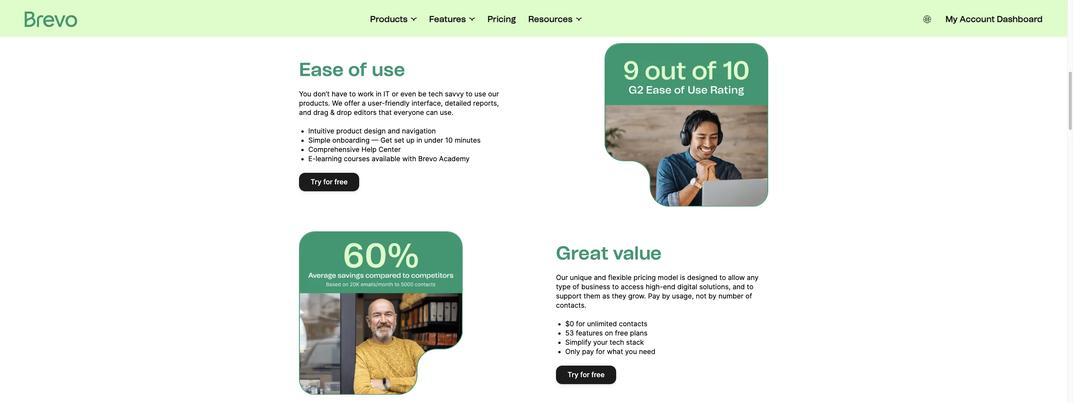 Task type: vqa. For each thing, say whether or not it's contained in the screenshot.
end
yes



Task type: describe. For each thing, give the bounding box(es) containing it.
try for free button for ease
[[299, 173, 359, 191]]

to up detailed
[[466, 90, 473, 98]]

type
[[556, 283, 571, 291]]

brevo inside intuitive product design and navigation simple onboarding — get set up in under 10 minutes comprehensive help center e-learning courses available with brevo academy
[[418, 155, 437, 163]]

contacts
[[619, 320, 647, 328]]

and inside intuitive product design and navigation simple onboarding — get set up in under 10 minutes comprehensive help center e-learning courses available with brevo academy
[[388, 127, 400, 135]]

random image for great value
[[299, 231, 463, 395]]

comprehensive
[[308, 145, 360, 153]]

products link
[[370, 14, 417, 25]]

try for ease
[[311, 178, 321, 186]]

is
[[680, 273, 685, 282]]

tech inside "$0 for unlimited contacts 53 features on free plans simplify your tech stack only pay for what you need"
[[610, 338, 624, 346]]

for down the your
[[596, 347, 605, 356]]

our
[[488, 90, 499, 98]]

you
[[299, 90, 311, 98]]

available
[[372, 155, 400, 163]]

&
[[330, 108, 335, 116]]

design
[[364, 127, 386, 135]]

high-
[[646, 283, 663, 291]]

under
[[424, 136, 443, 144]]

pay
[[582, 347, 594, 356]]

work
[[358, 90, 374, 98]]

help
[[362, 145, 377, 153]]

and up business at the right bottom of page
[[594, 273, 606, 282]]

contacts.
[[556, 301, 586, 309]]

flexible
[[608, 273, 632, 282]]

simple
[[308, 136, 330, 144]]

not
[[696, 292, 707, 300]]

we
[[332, 99, 342, 107]]

any
[[747, 273, 759, 282]]

10
[[445, 136, 453, 144]]

friendly
[[385, 99, 410, 107]]

have
[[332, 90, 347, 98]]

features link
[[429, 14, 475, 25]]

only
[[565, 347, 580, 356]]

savvy
[[445, 90, 464, 98]]

simplify
[[565, 338, 591, 346]]

great
[[556, 242, 609, 264]]

center
[[379, 145, 401, 153]]

brevo image
[[25, 12, 77, 27]]

need
[[639, 347, 655, 356]]

solutions,
[[699, 283, 731, 291]]

—
[[372, 136, 379, 144]]

interface,
[[412, 99, 443, 107]]

53
[[565, 329, 574, 337]]

pay
[[648, 292, 660, 300]]

products
[[370, 14, 408, 24]]

you
[[625, 347, 637, 356]]

features
[[429, 14, 466, 24]]

your
[[593, 338, 608, 346]]

drag
[[313, 108, 328, 116]]

them
[[584, 292, 600, 300]]

try for great
[[568, 371, 578, 379]]

random image for ease of use
[[605, 43, 768, 207]]

or
[[392, 90, 398, 98]]

my account dashboard link
[[946, 14, 1043, 25]]

product
[[336, 127, 362, 135]]

0 vertical spatial of
[[348, 58, 367, 80]]

use inside "you don't have to work in it or even be tech savvy to use our products. we offer a user-friendly interface, detailed reports, and drag & drop editors that everyone can use."
[[474, 90, 486, 98]]

don't
[[313, 90, 330, 98]]

designed
[[687, 273, 718, 282]]

2 horizontal spatial of
[[746, 292, 752, 300]]

offer
[[344, 99, 360, 107]]

in inside "you don't have to work in it or even be tech savvy to use our products. we offer a user-friendly interface, detailed reports, and drag & drop editors that everyone can use."
[[376, 90, 382, 98]]

editors
[[354, 108, 377, 116]]

onboarding
[[332, 136, 370, 144]]

value
[[613, 242, 662, 264]]

for down learning
[[323, 178, 333, 186]]

free for value
[[591, 371, 605, 379]]

business
[[581, 283, 610, 291]]

dashboard
[[997, 14, 1043, 24]]

$0
[[565, 320, 574, 328]]

access
[[621, 283, 644, 291]]

and inside "you don't have to work in it or even be tech savvy to use our products. we offer a user-friendly interface, detailed reports, and drag & drop editors that everyone can use."
[[299, 108, 311, 116]]

to up solutions,
[[720, 273, 726, 282]]

intuitive product design and navigation simple onboarding — get set up in under 10 minutes comprehensive help center e-learning courses available with brevo academy
[[308, 127, 481, 163]]

be
[[418, 90, 427, 98]]

get
[[380, 136, 392, 144]]

what
[[414, 2, 471, 28]]

what
[[607, 347, 623, 356]]

courses
[[344, 155, 370, 163]]

try for free for ease
[[311, 178, 348, 186]]



Task type: locate. For each thing, give the bounding box(es) containing it.
plans
[[630, 329, 648, 337]]

0 horizontal spatial use
[[372, 58, 405, 80]]

pricing
[[634, 273, 656, 282]]

user-
[[368, 99, 385, 107]]

they
[[612, 292, 626, 300]]

0 horizontal spatial in
[[376, 90, 382, 98]]

pricing
[[488, 14, 516, 24]]

0 horizontal spatial of
[[348, 58, 367, 80]]

free for of
[[334, 178, 348, 186]]

number
[[719, 292, 744, 300]]

a
[[362, 99, 366, 107]]

and down the allow
[[733, 283, 745, 291]]

free down learning
[[334, 178, 348, 186]]

stack
[[626, 338, 644, 346]]

even
[[400, 90, 416, 98]]

and
[[299, 108, 311, 116], [388, 127, 400, 135], [594, 273, 606, 282], [733, 283, 745, 291]]

0 vertical spatial brevo
[[527, 2, 589, 28]]

use
[[372, 58, 405, 80], [474, 90, 486, 98]]

1 horizontal spatial use
[[474, 90, 486, 98]]

tech inside "you don't have to work in it or even be tech savvy to use our products. we offer a user-friendly interface, detailed reports, and drag & drop editors that everyone can use."
[[428, 90, 443, 98]]

minutes
[[455, 136, 481, 144]]

0 horizontal spatial tech
[[428, 90, 443, 98]]

2 vertical spatial free
[[591, 371, 605, 379]]

up
[[406, 136, 415, 144]]

0 horizontal spatial by
[[662, 292, 670, 300]]

1 vertical spatial free
[[615, 329, 628, 337]]

on
[[605, 329, 613, 337]]

1 horizontal spatial try
[[568, 371, 578, 379]]

1 horizontal spatial random image
[[605, 43, 768, 207]]

tech
[[428, 90, 443, 98], [610, 338, 624, 346]]

0 horizontal spatial try
[[311, 178, 321, 186]]

try for free
[[311, 178, 348, 186], [568, 371, 605, 379]]

my
[[946, 14, 958, 24]]

0 vertical spatial in
[[376, 90, 382, 98]]

to up the they
[[612, 283, 619, 291]]

0 horizontal spatial brevo
[[418, 155, 437, 163]]

in inside intuitive product design and navigation simple onboarding — get set up in under 10 minutes comprehensive help center e-learning courses available with brevo academy
[[417, 136, 422, 144]]

1 horizontal spatial by
[[709, 292, 717, 300]]

model
[[658, 273, 678, 282]]

support
[[556, 292, 582, 300]]

to up offer
[[349, 90, 356, 98]]

products.
[[299, 99, 330, 107]]

try down "only"
[[568, 371, 578, 379]]

1 vertical spatial brevo
[[418, 155, 437, 163]]

great value
[[556, 242, 662, 264]]

of down unique
[[573, 283, 579, 291]]

learning
[[316, 155, 342, 163]]

1 horizontal spatial tech
[[610, 338, 624, 346]]

1 vertical spatial of
[[573, 283, 579, 291]]

ease
[[299, 58, 344, 80]]

end
[[663, 283, 675, 291]]

0 vertical spatial try
[[311, 178, 321, 186]]

and up set
[[388, 127, 400, 135]]

what sets brevo apart
[[414, 2, 653, 28]]

1 vertical spatial try
[[568, 371, 578, 379]]

free inside "$0 for unlimited contacts 53 features on free plans simplify your tech stack only pay for what you need"
[[615, 329, 628, 337]]

2 vertical spatial of
[[746, 292, 752, 300]]

try for free down learning
[[311, 178, 348, 186]]

unlimited
[[587, 320, 617, 328]]

1 by from the left
[[662, 292, 670, 300]]

1 vertical spatial in
[[417, 136, 422, 144]]

to down any
[[747, 283, 754, 291]]

button image
[[923, 15, 931, 23]]

2 by from the left
[[709, 292, 717, 300]]

free
[[334, 178, 348, 186], [615, 329, 628, 337], [591, 371, 605, 379]]

1 horizontal spatial free
[[591, 371, 605, 379]]

tech up what
[[610, 338, 624, 346]]

1 vertical spatial random image
[[299, 231, 463, 395]]

my account dashboard
[[946, 14, 1043, 24]]

try
[[311, 178, 321, 186], [568, 371, 578, 379]]

0 vertical spatial random image
[[605, 43, 768, 207]]

try for free down pay
[[568, 371, 605, 379]]

you don't have to work in it or even be tech savvy to use our products. we offer a user-friendly interface, detailed reports, and drag & drop editors that everyone can use.
[[299, 90, 499, 116]]

reports,
[[473, 99, 499, 107]]

1 vertical spatial tech
[[610, 338, 624, 346]]

and down products. at the top
[[299, 108, 311, 116]]

apart
[[594, 2, 653, 28]]

resources link
[[528, 14, 582, 25]]

use.
[[440, 108, 454, 116]]

0 vertical spatial try for free
[[311, 178, 348, 186]]

by down solutions,
[[709, 292, 717, 300]]

try down e-
[[311, 178, 321, 186]]

0 vertical spatial use
[[372, 58, 405, 80]]

in
[[376, 90, 382, 98], [417, 136, 422, 144]]

it
[[383, 90, 390, 98]]

features
[[576, 329, 603, 337]]

with
[[402, 155, 416, 163]]

0 vertical spatial try for free button
[[299, 173, 359, 191]]

$0 for unlimited contacts 53 features on free plans simplify your tech stack only pay for what you need
[[565, 320, 655, 356]]

for
[[323, 178, 333, 186], [576, 320, 585, 328], [596, 347, 605, 356], [580, 371, 590, 379]]

free down pay
[[591, 371, 605, 379]]

2 horizontal spatial free
[[615, 329, 628, 337]]

1 horizontal spatial in
[[417, 136, 422, 144]]

detailed
[[445, 99, 471, 107]]

1 vertical spatial try for free
[[568, 371, 605, 379]]

our unique and flexible pricing model is designed to allow any type of business to access high-end digital solutions, and to support them as they grow. pay by usage, not by number of contacts.
[[556, 273, 759, 309]]

can
[[426, 108, 438, 116]]

1 vertical spatial use
[[474, 90, 486, 98]]

resources
[[528, 14, 573, 24]]

0 vertical spatial free
[[334, 178, 348, 186]]

allow
[[728, 273, 745, 282]]

account
[[960, 14, 995, 24]]

by down end
[[662, 292, 670, 300]]

use up it
[[372, 58, 405, 80]]

0 horizontal spatial try for free button
[[299, 173, 359, 191]]

intuitive
[[308, 127, 334, 135]]

1 horizontal spatial try for free
[[568, 371, 605, 379]]

try for free for great
[[568, 371, 605, 379]]

1 horizontal spatial try for free button
[[556, 366, 616, 384]]

unique
[[570, 273, 592, 282]]

1 horizontal spatial brevo
[[527, 2, 589, 28]]

in left it
[[376, 90, 382, 98]]

that
[[379, 108, 392, 116]]

use up the reports,
[[474, 90, 486, 98]]

e-
[[308, 155, 316, 163]]

as
[[602, 292, 610, 300]]

of up the work
[[348, 58, 367, 80]]

for right $0
[[576, 320, 585, 328]]

everyone
[[394, 108, 424, 116]]

tech up interface,
[[428, 90, 443, 98]]

0 horizontal spatial random image
[[299, 231, 463, 395]]

drop
[[337, 108, 352, 116]]

try for free button down learning
[[299, 173, 359, 191]]

try for free button for great
[[556, 366, 616, 384]]

pricing link
[[488, 14, 516, 25]]

0 vertical spatial tech
[[428, 90, 443, 98]]

0 horizontal spatial free
[[334, 178, 348, 186]]

1 horizontal spatial of
[[573, 283, 579, 291]]

free right on at the bottom right
[[615, 329, 628, 337]]

usage,
[[672, 292, 694, 300]]

in right up
[[417, 136, 422, 144]]

our
[[556, 273, 568, 282]]

of right number
[[746, 292, 752, 300]]

for down pay
[[580, 371, 590, 379]]

1 vertical spatial try for free button
[[556, 366, 616, 384]]

ease of use
[[299, 58, 405, 80]]

by
[[662, 292, 670, 300], [709, 292, 717, 300]]

try for free button down pay
[[556, 366, 616, 384]]

academy
[[439, 155, 470, 163]]

grow.
[[628, 292, 646, 300]]

of
[[348, 58, 367, 80], [573, 283, 579, 291], [746, 292, 752, 300]]

digital
[[677, 283, 697, 291]]

random image
[[605, 43, 768, 207], [299, 231, 463, 395]]

0 horizontal spatial try for free
[[311, 178, 348, 186]]



